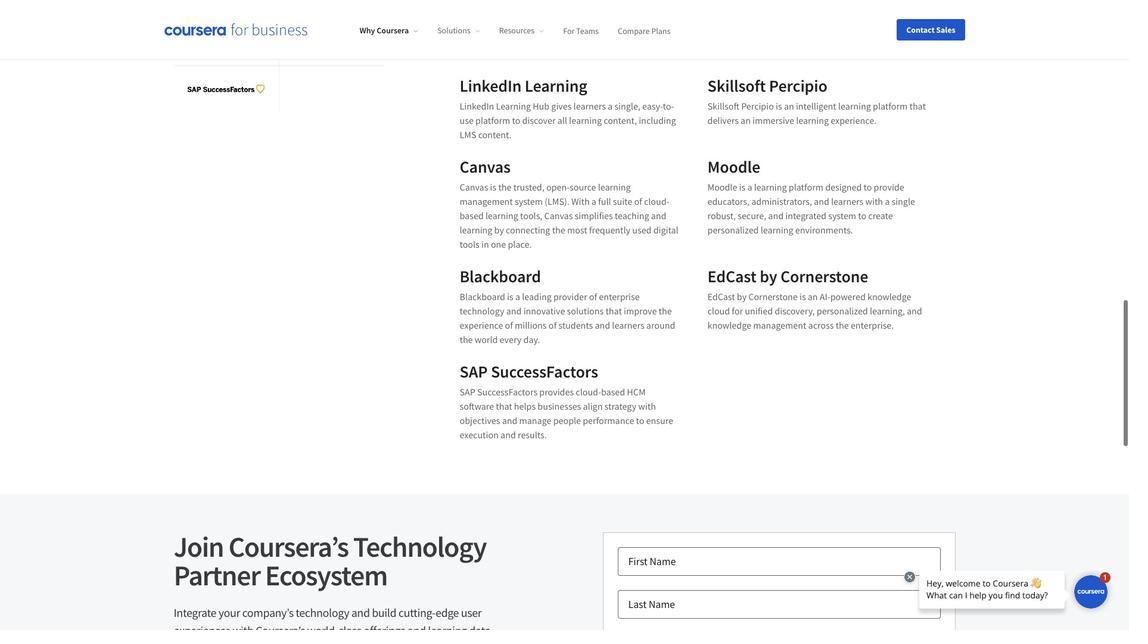 Task type: locate. For each thing, give the bounding box(es) containing it.
system up environments.
[[829, 210, 857, 222]]

0 vertical spatial manage
[[708, 19, 740, 31]]

1 vertical spatial sap
[[460, 386, 476, 398]]

learning up employee
[[745, 5, 780, 17]]

0 vertical spatial skillsoft
[[708, 75, 766, 97]]

a
[[608, 100, 613, 112], [748, 181, 753, 193], [592, 196, 597, 207], [886, 196, 890, 207], [516, 291, 521, 303]]

is inside "skillsoft percipio skillsoft percipio is an intelligent learning platform that delivers an immersive learning experience."
[[776, 100, 783, 112]]

a down provide
[[886, 196, 890, 207]]

your
[[815, 5, 833, 17], [219, 606, 240, 621]]

to-
[[663, 100, 675, 112]]

blackboard down one
[[460, 266, 541, 287]]

enables
[[782, 5, 813, 17]]

most
[[568, 224, 588, 236]]

canvas canvas is the trusted, open-source learning management system (lms). with a full suite of cloud- based learning tools, canvas simplifies teaching and learning by connecting the most frequently used digital tools in one place.
[[460, 156, 679, 250]]

use up lms
[[460, 114, 474, 126]]

first
[[629, 555, 648, 569]]

why
[[360, 25, 375, 36]]

0 horizontal spatial build
[[372, 606, 397, 621]]

skillsoft down tracking
[[708, 75, 766, 97]]

1 horizontal spatial learners
[[613, 320, 645, 331]]

0 vertical spatial cloud-
[[645, 196, 670, 207]]

skillsoft
[[708, 75, 766, 97], [708, 100, 740, 112]]

hcm
[[627, 386, 646, 398]]

sap down world
[[460, 361, 488, 383]]

cornerstone
[[781, 266, 869, 287], [749, 291, 798, 303]]

to left easily
[[887, 5, 895, 17]]

with
[[866, 196, 884, 207], [639, 401, 656, 413], [233, 624, 254, 631]]

system down trusted,
[[515, 196, 543, 207]]

teaching
[[615, 210, 650, 222]]

successfactors up helps
[[478, 386, 538, 398]]

1 horizontal spatial your
[[815, 5, 833, 17]]

cornerstone up the ai-
[[781, 266, 869, 287]]

0 vertical spatial build
[[555, 33, 576, 45]]

all left the "types"
[[760, 48, 769, 60]]

1 horizontal spatial management
[[754, 320, 807, 331]]

1 vertical spatial build
[[372, 606, 397, 621]]

2 edcast from the top
[[708, 291, 736, 303]]

sap successfactors sap successfactors provides cloud-based hcm software that helps businesses align strategy with objectives and manage people performance to ensure execution and results.
[[460, 361, 674, 441]]

1 sap from the top
[[460, 361, 488, 383]]

people down degreed
[[460, 33, 488, 45]]

platform up we
[[556, 5, 591, 17]]

and down helps
[[502, 415, 518, 427]]

successfactors up provides
[[491, 361, 599, 383]]

0 horizontal spatial manage
[[520, 415, 552, 427]]

learners down improve
[[613, 320, 645, 331]]

managing,
[[832, 33, 874, 45]]

name for first name
[[650, 555, 676, 569]]

1 vertical spatial percipio
[[742, 100, 774, 112]]

canvas down lms
[[460, 181, 489, 193]]

cloud- inside sap successfactors sap successfactors provides cloud-based hcm software that helps businesses align strategy with objectives and manage people performance to ensure execution and results.
[[576, 386, 602, 398]]

execution
[[460, 429, 499, 441]]

0 vertical spatial blackboard
[[460, 266, 541, 287]]

2 horizontal spatial learners
[[832, 196, 864, 207]]

user
[[461, 606, 482, 621]]

an inside the edcast by cornerstone edcast by cornerstone is an ai-powered knowledge cloud for unified discovery, personalized learning, and knowledge management across the enterprise.
[[808, 291, 818, 303]]

align
[[583, 401, 603, 413]]

1 horizontal spatial build
[[555, 33, 576, 45]]

0 horizontal spatial technology
[[296, 606, 349, 621]]

skillsoft up delivers
[[708, 100, 740, 112]]

0 vertical spatial system
[[515, 196, 543, 207]]

0 vertical spatial management
[[460, 196, 513, 207]]

helps
[[514, 401, 536, 413]]

1 vertical spatial manage
[[520, 415, 552, 427]]

connects
[[611, 5, 647, 17]]

to left the opportunities.
[[495, 19, 503, 31]]

learning left hub
[[496, 100, 531, 112]]

1 horizontal spatial system
[[829, 210, 857, 222]]

coursera's
[[229, 529, 349, 565], [256, 624, 305, 631]]

build inside degreed is an upskilling platform that connects learning to opportunities. we integrate everything people use to learn and build their careers.
[[555, 33, 576, 45]]

0 vertical spatial successfactors
[[491, 361, 599, 383]]

1 vertical spatial coursera's
[[256, 624, 305, 631]]

0 vertical spatial your
[[815, 5, 833, 17]]

1 horizontal spatial by
[[737, 291, 747, 303]]

1 skillsoft from the top
[[708, 75, 766, 97]]

percipio up intelligent
[[770, 75, 828, 97]]

based inside sap successfactors sap successfactors provides cloud-based hcm software that helps businesses align strategy with objectives and manage people performance to ensure execution and results.
[[602, 386, 626, 398]]

for inside the edcast by cornerstone edcast by cornerstone is an ai-powered knowledge cloud for unified discovery, personalized learning, and knowledge management across the enterprise.
[[732, 305, 744, 317]]

ecosystem
[[265, 558, 387, 594]]

0 vertical spatial all
[[760, 48, 769, 60]]

trusted,
[[514, 181, 545, 193]]

results.
[[518, 429, 547, 441]]

0 horizontal spatial people
[[460, 33, 488, 45]]

0 vertical spatial technology
[[460, 305, 505, 317]]

2 vertical spatial by
[[737, 291, 747, 303]]

0 horizontal spatial use
[[460, 114, 474, 126]]

platform inside degreed is an upskilling platform that connects learning to opportunities. we integrate everything people use to learn and build their careers.
[[556, 5, 591, 17]]

1 horizontal spatial for
[[819, 33, 830, 45]]

is inside canvas canvas is the trusted, open-source learning management system (lms). with a full suite of cloud- based learning tools, canvas simplifies teaching and learning by connecting the most frequently used digital tools in one place.
[[490, 181, 497, 193]]

coursera's inside integrate your company's technology and build cutting-edge user experiences with coursera's world-class offerings and learning data
[[256, 624, 305, 631]]

0 vertical spatial percipio
[[770, 75, 828, 97]]

solutions
[[567, 305, 604, 317]]

2 horizontal spatial by
[[760, 266, 778, 287]]

is right degreed
[[495, 5, 502, 17]]

to inside linkedin learning linkedin learning hub gives learners a single, easy-to- use platform to discover all learning content, including lms content.
[[512, 114, 521, 126]]

knowledge down 'cloud'
[[708, 320, 752, 331]]

0 vertical spatial coursera's
[[229, 529, 349, 565]]

management up in
[[460, 196, 513, 207]]

cornerstone up unified
[[749, 291, 798, 303]]

an left the ai-
[[808, 291, 818, 303]]

for inside workday learning enables your organization to easily manage employee development, and includes comprehensive capabilities for managing, delivering, and tracking all types of learning.
[[819, 33, 830, 45]]

tools,
[[521, 210, 543, 222]]

cloud- up align
[[576, 386, 602, 398]]

learning,
[[870, 305, 906, 317]]

based up strategy
[[602, 386, 626, 398]]

0 horizontal spatial system
[[515, 196, 543, 207]]

1 vertical spatial for
[[732, 305, 744, 317]]

connecting
[[506, 224, 551, 236]]

1 vertical spatial with
[[639, 401, 656, 413]]

personalized down powered in the right top of the page
[[817, 305, 869, 317]]

the
[[499, 181, 512, 193], [552, 224, 566, 236], [659, 305, 672, 317], [836, 320, 849, 331], [460, 334, 473, 346]]

to left create
[[859, 210, 867, 222]]

learning inside workday learning enables your organization to easily manage employee development, and includes comprehensive capabilities for managing, delivering, and tracking all types of learning.
[[745, 5, 780, 17]]

to left provide
[[864, 181, 872, 193]]

1 vertical spatial knowledge
[[708, 320, 752, 331]]

0 vertical spatial learners
[[574, 100, 606, 112]]

1 horizontal spatial personalized
[[817, 305, 869, 317]]

First Name text field
[[618, 548, 941, 577]]

1 vertical spatial personalized
[[817, 305, 869, 317]]

0 horizontal spatial based
[[460, 210, 484, 222]]

canvas down 'content.'
[[460, 156, 511, 178]]

contact sales button
[[897, 19, 966, 40]]

1 horizontal spatial with
[[639, 401, 656, 413]]

an up resources
[[503, 5, 513, 17]]

1 vertical spatial learning
[[525, 75, 588, 97]]

platform up 'content.'
[[476, 114, 511, 126]]

0 vertical spatial personalized
[[708, 224, 759, 236]]

2 vertical spatial learning
[[496, 100, 531, 112]]

1 vertical spatial moodle
[[708, 181, 738, 193]]

1 horizontal spatial based
[[602, 386, 626, 398]]

and down the opportunities.
[[538, 33, 553, 45]]

company's
[[242, 606, 294, 621]]

based up the tools
[[460, 210, 484, 222]]

1 vertical spatial management
[[754, 320, 807, 331]]

1 vertical spatial your
[[219, 606, 240, 621]]

designed
[[826, 181, 862, 193]]

that
[[593, 5, 609, 17], [910, 100, 926, 112], [606, 305, 622, 317], [496, 401, 513, 413]]

1 horizontal spatial technology
[[460, 305, 505, 317]]

that inside degreed is an upskilling platform that connects learning to opportunities. we integrate everything people use to learn and build their careers.
[[593, 5, 609, 17]]

0 vertical spatial sap
[[460, 361, 488, 383]]

0 vertical spatial knowledge
[[868, 291, 912, 303]]

a left full
[[592, 196, 597, 207]]

by inside canvas canvas is the trusted, open-source learning management system (lms). with a full suite of cloud- based learning tools, canvas simplifies teaching and learning by connecting the most frequently used digital tools in one place.
[[495, 224, 504, 236]]

skillsoft percipio skillsoft percipio is an intelligent learning platform that delivers an immersive learning experience.
[[708, 75, 926, 126]]

0 vertical spatial edcast
[[708, 266, 757, 287]]

with inside integrate your company's technology and build cutting-edge user experiences with coursera's world-class offerings and learning data
[[233, 624, 254, 631]]

all inside workday learning enables your organization to easily manage employee development, and includes comprehensive capabilities for managing, delivering, and tracking all types of learning.
[[760, 48, 769, 60]]

millions
[[515, 320, 547, 331]]

1 vertical spatial use
[[460, 114, 474, 126]]

cloud- up teaching
[[645, 196, 670, 207]]

1 vertical spatial technology
[[296, 606, 349, 621]]

1 horizontal spatial cloud-
[[645, 196, 670, 207]]

to left learn
[[505, 33, 514, 45]]

is up educators,
[[740, 181, 746, 193]]

0 vertical spatial use
[[490, 33, 503, 45]]

is
[[495, 5, 502, 17], [776, 100, 783, 112], [490, 181, 497, 193], [740, 181, 746, 193], [507, 291, 514, 303], [800, 291, 806, 303]]

Last Name text field
[[618, 591, 941, 619]]

0 horizontal spatial by
[[495, 224, 504, 236]]

learning up gives
[[525, 75, 588, 97]]

0 horizontal spatial learners
[[574, 100, 606, 112]]

0 vertical spatial learning
[[745, 5, 780, 17]]

0 vertical spatial based
[[460, 210, 484, 222]]

create
[[869, 210, 894, 222]]

2 vertical spatial learners
[[613, 320, 645, 331]]

workday learning enables your organization to easily manage employee development, and includes comprehensive capabilities for managing, delivering, and tracking all types of learning.
[[708, 5, 919, 60]]

linkedin up 'content.'
[[460, 75, 522, 97]]

0 vertical spatial cornerstone
[[781, 266, 869, 287]]

2 linkedin from the top
[[460, 100, 494, 112]]

learners right gives
[[574, 100, 606, 112]]

coursera for business image
[[164, 23, 307, 36]]

one
[[491, 238, 506, 250]]

with up create
[[866, 196, 884, 207]]

1 vertical spatial linkedin
[[460, 100, 494, 112]]

personalized inside the edcast by cornerstone edcast by cornerstone is an ai-powered knowledge cloud for unified discovery, personalized learning, and knowledge management across the enterprise.
[[817, 305, 869, 317]]

your inside integrate your company's technology and build cutting-edge user experiences with coursera's world-class offerings and learning data
[[219, 606, 240, 621]]

technology up world-
[[296, 606, 349, 621]]

learners down designed
[[832, 196, 864, 207]]

0 horizontal spatial management
[[460, 196, 513, 207]]

2 vertical spatial with
[[233, 624, 254, 631]]

canvas down (lms).
[[545, 210, 573, 222]]

build up offerings
[[372, 606, 397, 621]]

gives
[[552, 100, 572, 112]]

capabilities
[[771, 33, 817, 45]]

a left the leading
[[516, 291, 521, 303]]

learning down edge at the bottom left of page
[[428, 624, 467, 631]]

is up the immersive
[[776, 100, 783, 112]]

is left the leading
[[507, 291, 514, 303]]

name right last
[[649, 598, 675, 612]]

management down discovery,
[[754, 320, 807, 331]]

0 vertical spatial linkedin
[[460, 75, 522, 97]]

use
[[490, 33, 503, 45], [460, 114, 474, 126]]

management
[[460, 196, 513, 207], [754, 320, 807, 331]]

is left trusted,
[[490, 181, 497, 193]]

learners inside linkedin learning linkedin learning hub gives learners a single, easy-to- use platform to discover all learning content, including lms content.
[[574, 100, 606, 112]]

your up development,
[[815, 5, 833, 17]]

manage
[[708, 19, 740, 31], [520, 415, 552, 427]]

and right learning,
[[907, 305, 923, 317]]

the left trusted,
[[499, 181, 512, 193]]

your up experiences
[[219, 606, 240, 621]]

is up discovery,
[[800, 291, 806, 303]]

to left ensure
[[636, 415, 645, 427]]

of down the capabilities
[[795, 48, 803, 60]]

and down solutions
[[595, 320, 611, 331]]

their
[[577, 33, 596, 45]]

delivers
[[708, 114, 739, 126]]

platform up "experience."
[[873, 100, 908, 112]]

by
[[495, 224, 504, 236], [760, 266, 778, 287], [737, 291, 747, 303]]

intelligent
[[796, 100, 837, 112]]

1 vertical spatial learners
[[832, 196, 864, 207]]

1 horizontal spatial all
[[760, 48, 769, 60]]

enterprise.
[[851, 320, 894, 331]]

with down company's
[[233, 624, 254, 631]]

1 vertical spatial edcast
[[708, 291, 736, 303]]

name
[[650, 555, 676, 569], [649, 598, 675, 612]]

successfactors
[[491, 361, 599, 383], [478, 386, 538, 398]]

system inside moodle moodle is a learning platform designed to provide educators, administrators, and learners with a single robust, secure, and integrated system to create personalized learning environments.
[[829, 210, 857, 222]]

0 vertical spatial for
[[819, 33, 830, 45]]

people down businesses
[[554, 415, 581, 427]]

cutting-
[[399, 606, 436, 621]]

place.
[[508, 238, 532, 250]]

an inside degreed is an upskilling platform that connects learning to opportunities. we integrate everything people use to learn and build their careers.
[[503, 5, 513, 17]]

1 vertical spatial name
[[649, 598, 675, 612]]

knowledge up learning,
[[868, 291, 912, 303]]

learners inside moodle moodle is a learning platform designed to provide educators, administrators, and learners with a single robust, secure, and integrated system to create personalized learning environments.
[[832, 196, 864, 207]]

0 horizontal spatial your
[[219, 606, 240, 621]]

manage down workday
[[708, 19, 740, 31]]

0 vertical spatial moodle
[[708, 156, 761, 178]]

learning for linkedin
[[525, 75, 588, 97]]

first name
[[629, 555, 676, 569]]

learning down intelligent
[[797, 114, 829, 126]]

name right first on the bottom
[[650, 555, 676, 569]]

management inside the edcast by cornerstone edcast by cornerstone is an ai-powered knowledge cloud for unified discovery, personalized learning, and knowledge management across the enterprise.
[[754, 320, 807, 331]]

1 vertical spatial all
[[558, 114, 568, 126]]

learning
[[460, 19, 493, 31], [839, 100, 872, 112], [569, 114, 602, 126], [797, 114, 829, 126], [598, 181, 631, 193], [755, 181, 787, 193], [486, 210, 519, 222], [460, 224, 493, 236], [761, 224, 794, 236], [428, 624, 467, 631]]

1 vertical spatial by
[[760, 266, 778, 287]]

technology inside integrate your company's technology and build cutting-edge user experiences with coursera's world-class offerings and learning data
[[296, 606, 349, 621]]

1 horizontal spatial manage
[[708, 19, 740, 31]]

of right suite
[[635, 196, 643, 207]]

a left single,
[[608, 100, 613, 112]]

source
[[570, 181, 597, 193]]

and left results.
[[501, 429, 516, 441]]

learners
[[574, 100, 606, 112], [832, 196, 864, 207], [613, 320, 645, 331]]

1 vertical spatial system
[[829, 210, 857, 222]]

knowledge
[[868, 291, 912, 303], [708, 320, 752, 331]]

use left learn
[[490, 33, 503, 45]]

1 vertical spatial people
[[554, 415, 581, 427]]

0 horizontal spatial with
[[233, 624, 254, 631]]

with
[[572, 196, 590, 207]]

to inside sap successfactors sap successfactors provides cloud-based hcm software that helps businesses align strategy with objectives and manage people performance to ensure execution and results.
[[636, 415, 645, 427]]

world
[[475, 334, 498, 346]]

name for last name
[[649, 598, 675, 612]]

1 vertical spatial cloud-
[[576, 386, 602, 398]]

learning up suite
[[598, 181, 631, 193]]

an right delivers
[[741, 114, 751, 126]]

1 horizontal spatial knowledge
[[868, 291, 912, 303]]

resources
[[499, 25, 535, 36]]

1 blackboard from the top
[[460, 266, 541, 287]]

the left world
[[460, 334, 473, 346]]

learning inside integrate your company's technology and build cutting-edge user experiences with coursera's world-class offerings and learning data
[[428, 624, 467, 631]]

leading
[[522, 291, 552, 303]]

and inside canvas canvas is the trusted, open-source learning management system (lms). with a full suite of cloud- based learning tools, canvas simplifies teaching and learning by connecting the most frequently used digital tools in one place.
[[652, 210, 667, 222]]

0 vertical spatial by
[[495, 224, 504, 236]]

linkedin up lms
[[460, 100, 494, 112]]

easily
[[897, 5, 919, 17]]

to left discover
[[512, 114, 521, 126]]

0 vertical spatial people
[[460, 33, 488, 45]]

all down gives
[[558, 114, 568, 126]]

teams
[[577, 25, 599, 36]]

0 horizontal spatial personalized
[[708, 224, 759, 236]]

all inside linkedin learning linkedin learning hub gives learners a single, easy-to- use platform to discover all learning content, including lms content.
[[558, 114, 568, 126]]

and up class at the left bottom
[[352, 606, 370, 621]]

1 vertical spatial skillsoft
[[708, 100, 740, 112]]

software
[[460, 401, 494, 413]]

1 vertical spatial blackboard
[[460, 291, 506, 303]]

with down hcm
[[639, 401, 656, 413]]

0 horizontal spatial for
[[732, 305, 744, 317]]

and up digital
[[652, 210, 667, 222]]

technology up experience
[[460, 305, 505, 317]]

experience.
[[831, 114, 877, 126]]

of up solutions
[[590, 291, 597, 303]]

for right 'cloud'
[[732, 305, 744, 317]]

platform inside "skillsoft percipio skillsoft percipio is an intelligent learning platform that delivers an immersive learning experience."
[[873, 100, 908, 112]]

learning
[[745, 5, 780, 17], [525, 75, 588, 97], [496, 100, 531, 112]]

0 horizontal spatial all
[[558, 114, 568, 126]]

percipio up the immersive
[[742, 100, 774, 112]]

platform inside linkedin learning linkedin learning hub gives learners a single, easy-to- use platform to discover all learning content, including lms content.
[[476, 114, 511, 126]]

single
[[892, 196, 916, 207]]

moodle moodle is a learning platform designed to provide educators, administrators, and learners with a single robust, secure, and integrated system to create personalized learning environments.
[[708, 156, 916, 236]]

0 vertical spatial with
[[866, 196, 884, 207]]

content.
[[479, 129, 512, 141]]

class
[[338, 624, 362, 631]]

0 vertical spatial name
[[650, 555, 676, 569]]

a inside blackboard blackboard is a leading provider of enterprise technology and innovative solutions that improve the experience of millions of students and learners around the world every day.
[[516, 291, 521, 303]]

blackboard up experience
[[460, 291, 506, 303]]

for up learning.
[[819, 33, 830, 45]]

learning up one
[[486, 210, 519, 222]]

1 vertical spatial based
[[602, 386, 626, 398]]

2 horizontal spatial with
[[866, 196, 884, 207]]

sap
[[460, 361, 488, 383], [460, 386, 476, 398]]

coursera
[[377, 25, 409, 36]]

1 horizontal spatial people
[[554, 415, 581, 427]]

blackboard
[[460, 266, 541, 287], [460, 291, 506, 303]]

personalized inside moodle moodle is a learning platform designed to provide educators, administrators, and learners with a single robust, secure, and integrated system to create personalized learning environments.
[[708, 224, 759, 236]]

based
[[460, 210, 484, 222], [602, 386, 626, 398]]

a inside canvas canvas is the trusted, open-source learning management system (lms). with a full suite of cloud- based learning tools, canvas simplifies teaching and learning by connecting the most frequently used digital tools in one place.
[[592, 196, 597, 207]]

1 horizontal spatial use
[[490, 33, 503, 45]]



Task type: describe. For each thing, give the bounding box(es) containing it.
solutions
[[438, 25, 471, 36]]

2 vertical spatial canvas
[[545, 210, 573, 222]]

1 vertical spatial canvas
[[460, 181, 489, 193]]

tools
[[460, 238, 480, 250]]

integrate your company's technology and build cutting-edge user experiences with coursera's world-class offerings and learning data
[[174, 606, 491, 631]]

the left the most on the top right of the page
[[552, 224, 566, 236]]

learning down secure,
[[761, 224, 794, 236]]

(lms).
[[545, 196, 570, 207]]

organization
[[835, 5, 885, 17]]

simplifies
[[575, 210, 613, 222]]

1 vertical spatial successfactors
[[478, 386, 538, 398]]

learning.
[[805, 48, 840, 60]]

unified
[[745, 305, 773, 317]]

discovery,
[[775, 305, 815, 317]]

improve
[[624, 305, 657, 317]]

administrators,
[[752, 196, 813, 207]]

enterprise
[[599, 291, 640, 303]]

across
[[809, 320, 834, 331]]

experiences
[[174, 624, 230, 631]]

that inside "skillsoft percipio skillsoft percipio is an intelligent learning platform that delivers an immersive learning experience."
[[910, 100, 926, 112]]

environments.
[[796, 224, 854, 236]]

for teams link
[[564, 25, 599, 36]]

technology inside blackboard blackboard is a leading provider of enterprise technology and innovative solutions that improve the experience of millions of students and learners around the world every day.
[[460, 305, 505, 317]]

used
[[633, 224, 652, 236]]

ensure
[[647, 415, 674, 427]]

the up around
[[659, 305, 672, 317]]

suite
[[613, 196, 633, 207]]

comprehensive
[[708, 33, 769, 45]]

offerings
[[364, 624, 406, 631]]

use inside linkedin learning linkedin learning hub gives learners a single, easy-to- use platform to discover all learning content, including lms content.
[[460, 114, 474, 126]]

and inside degreed is an upskilling platform that connects learning to opportunities. we integrate everything people use to learn and build their careers.
[[538, 33, 553, 45]]

that inside sap successfactors sap successfactors provides cloud-based hcm software that helps businesses align strategy with objectives and manage people performance to ensure execution and results.
[[496, 401, 513, 413]]

and left tracking
[[708, 48, 723, 60]]

1 linkedin from the top
[[460, 75, 522, 97]]

delivering,
[[876, 33, 918, 45]]

people inside degreed is an upskilling platform that connects learning to opportunities. we integrate everything people use to learn and build their careers.
[[460, 33, 488, 45]]

cloud
[[708, 305, 730, 317]]

we
[[564, 19, 576, 31]]

edcast by cornerstone edcast by cornerstone is an ai-powered knowledge cloud for unified discovery, personalized learning, and knowledge management across the enterprise.
[[708, 266, 923, 331]]

2 sap from the top
[[460, 386, 476, 398]]

and up managing, at the right top of page
[[841, 19, 856, 31]]

an up the immersive
[[785, 100, 795, 112]]

0 vertical spatial canvas
[[460, 156, 511, 178]]

based inside canvas canvas is the trusted, open-source learning management system (lms). with a full suite of cloud- based learning tools, canvas simplifies teaching and learning by connecting the most frequently used digital tools in one place.
[[460, 210, 484, 222]]

employee
[[742, 19, 781, 31]]

cloud- inside canvas canvas is the trusted, open-source learning management system (lms). with a full suite of cloud- based learning tools, canvas simplifies teaching and learning by connecting the most frequently used digital tools in one place.
[[645, 196, 670, 207]]

manage inside sap successfactors sap successfactors provides cloud-based hcm software that helps businesses align strategy with objectives and manage people performance to ensure execution and results.
[[520, 415, 552, 427]]

digital
[[654, 224, 679, 236]]

management inside canvas canvas is the trusted, open-source learning management system (lms). with a full suite of cloud- based learning tools, canvas simplifies teaching and learning by connecting the most frequently used digital tools in one place.
[[460, 196, 513, 207]]

provider
[[554, 291, 588, 303]]

of inside workday learning enables your organization to easily manage employee development, and includes comprehensive capabilities for managing, delivering, and tracking all types of learning.
[[795, 48, 803, 60]]

with inside sap successfactors sap successfactors provides cloud-based hcm software that helps businesses align strategy with objectives and manage people performance to ensure execution and results.
[[639, 401, 656, 413]]

use inside degreed is an upskilling platform that connects learning to opportunities. we integrate everything people use to learn and build their careers.
[[490, 33, 503, 45]]

that inside blackboard blackboard is a leading provider of enterprise technology and innovative solutions that improve the experience of millions of students and learners around the world every day.
[[606, 305, 622, 317]]

contact sales
[[907, 24, 956, 35]]

everything
[[615, 19, 658, 31]]

learning inside linkedin learning linkedin learning hub gives learners a single, easy-to- use platform to discover all learning content, including lms content.
[[569, 114, 602, 126]]

a up educators,
[[748, 181, 753, 193]]

contact
[[907, 24, 935, 35]]

frequently
[[590, 224, 631, 236]]

in
[[482, 238, 489, 250]]

and up millions
[[507, 305, 522, 317]]

provide
[[874, 181, 905, 193]]

around
[[647, 320, 676, 331]]

coursera's inside join coursera's technology partner ecosystem
[[229, 529, 349, 565]]

lms
[[460, 129, 477, 141]]

join
[[174, 529, 224, 565]]

manage inside workday learning enables your organization to easily manage employee development, and includes comprehensive capabilities for managing, delivering, and tracking all types of learning.
[[708, 19, 740, 31]]

2 skillsoft from the top
[[708, 100, 740, 112]]

2 moodle from the top
[[708, 181, 738, 193]]

types
[[771, 48, 793, 60]]

plans
[[652, 25, 671, 36]]

blackboard blackboard is a leading provider of enterprise technology and innovative solutions that improve the experience of millions of students and learners around the world every day.
[[460, 266, 676, 346]]

upskilling
[[515, 5, 554, 17]]

world-
[[307, 624, 338, 631]]

learners inside blackboard blackboard is a leading provider of enterprise technology and innovative solutions that improve the experience of millions of students and learners around the world every day.
[[613, 320, 645, 331]]

why coursera
[[360, 25, 409, 36]]

1 edcast from the top
[[708, 266, 757, 287]]

your inside workday learning enables your organization to easily manage employee development, and includes comprehensive capabilities for managing, delivering, and tracking all types of learning.
[[815, 5, 833, 17]]

0 horizontal spatial knowledge
[[708, 320, 752, 331]]

open-
[[547, 181, 570, 193]]

of inside canvas canvas is the trusted, open-source learning management system (lms). with a full suite of cloud- based learning tools, canvas simplifies teaching and learning by connecting the most frequently used digital tools in one place.
[[635, 196, 643, 207]]

opportunities.
[[505, 19, 562, 31]]

hub
[[533, 100, 550, 112]]

students
[[559, 320, 593, 331]]

linkedin learning linkedin learning hub gives learners a single, easy-to- use platform to discover all learning content, including lms content.
[[460, 75, 676, 141]]

system inside canvas canvas is the trusted, open-source learning management system (lms). with a full suite of cloud- based learning tools, canvas simplifies teaching and learning by connecting the most frequently used digital tools in one place.
[[515, 196, 543, 207]]

easy-
[[643, 100, 663, 112]]

secure,
[[738, 210, 767, 222]]

for
[[564, 25, 575, 36]]

last
[[629, 598, 647, 612]]

strategy
[[605, 401, 637, 413]]

with inside moodle moodle is a learning platform designed to provide educators, administrators, and learners with a single robust, secure, and integrated system to create personalized learning environments.
[[866, 196, 884, 207]]

resources link
[[499, 25, 544, 36]]

why coursera link
[[360, 25, 419, 36]]

and inside the edcast by cornerstone edcast by cornerstone is an ai-powered knowledge cloud for unified discovery, personalized learning, and knowledge management across the enterprise.
[[907, 305, 923, 317]]

robust,
[[708, 210, 736, 222]]

and down "administrators," on the right top of the page
[[769, 210, 784, 222]]

platform inside moodle moodle is a learning platform designed to provide educators, administrators, and learners with a single robust, secure, and integrated system to create personalized learning environments.
[[789, 181, 824, 193]]

workday
[[708, 5, 743, 17]]

integrated
[[786, 210, 827, 222]]

to inside workday learning enables your organization to easily manage employee development, and includes comprehensive capabilities for managing, delivering, and tracking all types of learning.
[[887, 5, 895, 17]]

learning inside degreed is an upskilling platform that connects learning to opportunities. we integrate everything people use to learn and build their careers.
[[460, 19, 493, 31]]

is inside moodle moodle is a learning platform designed to provide educators, administrators, and learners with a single robust, secure, and integrated system to create personalized learning environments.
[[740, 181, 746, 193]]

discover
[[523, 114, 556, 126]]

and down cutting-
[[408, 624, 426, 631]]

is inside blackboard blackboard is a leading provider of enterprise technology and innovative solutions that improve the experience of millions of students and learners around the world every day.
[[507, 291, 514, 303]]

sales
[[937, 24, 956, 35]]

1 moodle from the top
[[708, 156, 761, 178]]

of down innovative
[[549, 320, 557, 331]]

integrate
[[578, 19, 613, 31]]

of up every
[[505, 320, 513, 331]]

development,
[[783, 19, 839, 31]]

partner
[[174, 558, 260, 594]]

for teams
[[564, 25, 599, 36]]

build inside integrate your company's technology and build cutting-edge user experiences with coursera's world-class offerings and learning data
[[372, 606, 397, 621]]

1 vertical spatial cornerstone
[[749, 291, 798, 303]]

includes
[[858, 19, 892, 31]]

technology
[[353, 529, 487, 565]]

day.
[[524, 334, 540, 346]]

learning up "administrators," on the right top of the page
[[755, 181, 787, 193]]

powered
[[831, 291, 866, 303]]

compare plans link
[[618, 25, 671, 36]]

every
[[500, 334, 522, 346]]

experience
[[460, 320, 503, 331]]

degreed is an upskilling platform that connects learning to opportunities. we integrate everything people use to learn and build their careers.
[[460, 5, 658, 45]]

learn
[[516, 33, 536, 45]]

is inside degreed is an upskilling platform that connects learning to opportunities. we integrate everything people use to learn and build their careers.
[[495, 5, 502, 17]]

learning for workday
[[745, 5, 780, 17]]

provides
[[540, 386, 574, 398]]

the inside the edcast by cornerstone edcast by cornerstone is an ai-powered knowledge cloud for unified discovery, personalized learning, and knowledge management across the enterprise.
[[836, 320, 849, 331]]

ai-
[[820, 291, 831, 303]]

single,
[[615, 100, 641, 112]]

people inside sap successfactors sap successfactors provides cloud-based hcm software that helps businesses align strategy with objectives and manage people performance to ensure execution and results.
[[554, 415, 581, 427]]

and up integrated
[[814, 196, 830, 207]]

learning up "experience."
[[839, 100, 872, 112]]

learning up the tools
[[460, 224, 493, 236]]

is inside the edcast by cornerstone edcast by cornerstone is an ai-powered knowledge cloud for unified discovery, personalized learning, and knowledge management across the enterprise.
[[800, 291, 806, 303]]

a inside linkedin learning linkedin learning hub gives learners a single, easy-to- use platform to discover all learning content, including lms content.
[[608, 100, 613, 112]]

integrate
[[174, 606, 216, 621]]

innovative
[[524, 305, 565, 317]]

2 blackboard from the top
[[460, 291, 506, 303]]



Task type: vqa. For each thing, say whether or not it's contained in the screenshot.
system inside the Moodle Moodle is a learning platform designed to provide educators, administrators, and learners with a single robust, secure, and integrated system to create personalized learning environments.
yes



